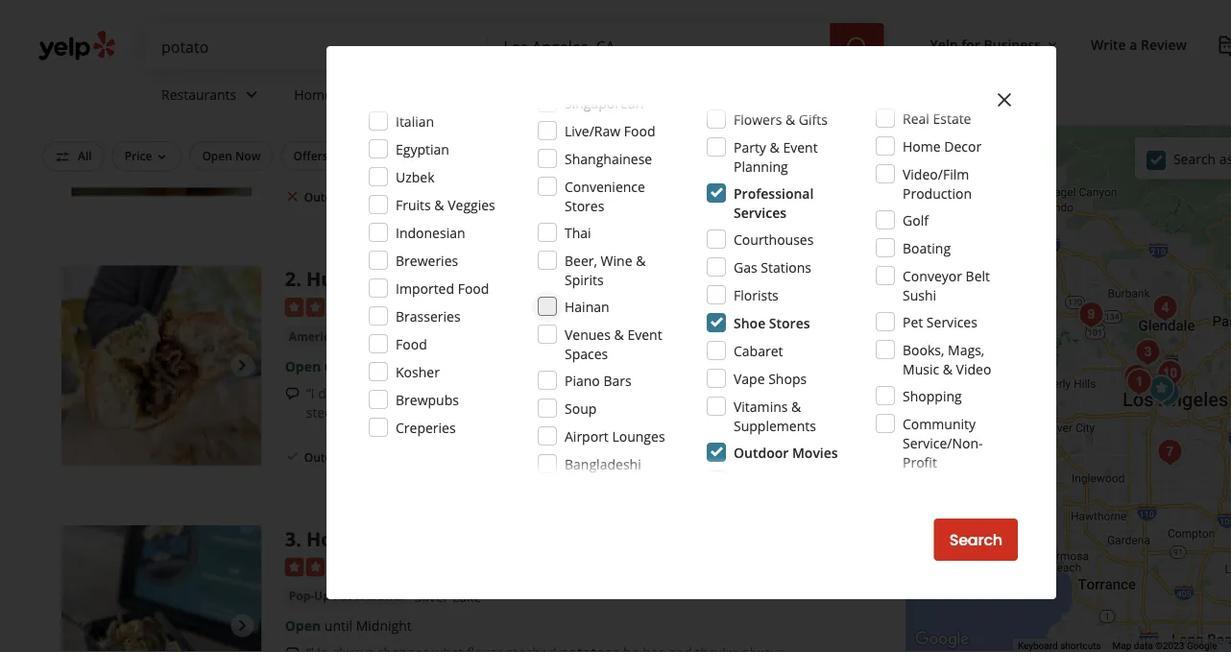 Task type: describe. For each thing, give the bounding box(es) containing it.
breakfast
[[289, 68, 345, 84]]

(231 reviews)
[[419, 37, 502, 55]]

boating
[[903, 239, 951, 257]]

production
[[903, 184, 972, 202]]

business categories element
[[146, 69, 1232, 125]]

sack,
[[699, 124, 730, 142]]

breweries
[[396, 251, 459, 270]]

humble
[[307, 265, 382, 292]]

go
[[498, 384, 514, 402]]

16 chevron down v2 image
[[1045, 37, 1061, 53]]

am
[[394, 97, 415, 115]]

fruits
[[396, 196, 431, 214]]

midnight
[[356, 617, 412, 635]]

write a review
[[1092, 35, 1188, 53]]

open now
[[202, 148, 261, 164]]

yelp for business button
[[923, 27, 1068, 62]]

pop-up restaurants
[[289, 588, 404, 604]]

services for professional services
[[734, 203, 787, 221]]

4.2
[[397, 37, 416, 55]]

1 like from the left
[[354, 124, 375, 142]]

2 . humble potato
[[285, 265, 451, 292]]

breakfast & brunch link
[[285, 67, 405, 86]]

courthouses
[[734, 230, 814, 248]]

american (new) link
[[285, 327, 385, 346]]

shoe
[[734, 314, 766, 332]]

burgers button
[[393, 327, 445, 346]]

shortcuts
[[1061, 641, 1102, 652]]

0 horizontal spatial food
[[396, 335, 427, 353]]

services for home services
[[336, 85, 387, 103]]

event for venues & event spaces
[[628, 325, 663, 344]]

offers for offers takeout
[[514, 148, 549, 164]]

silver lake
[[415, 588, 482, 606]]

for..."
[[379, 403, 412, 421]]

good
[[630, 148, 659, 164]]

start for the potato sack
[[743, 187, 780, 208]]

vans image
[[1149, 375, 1187, 413]]

reviews) for 2 . humble potato
[[450, 297, 502, 315]]

slideshow element for 3
[[61, 526, 262, 652]]

& inside books, mags, music & video
[[943, 360, 953, 378]]

spaces
[[565, 344, 608, 363]]

24 chevron down v2 image
[[240, 83, 263, 106]]

(733 reviews) link
[[419, 295, 502, 316]]

16 speech v2 image for 3
[[285, 646, 300, 652]]

services for pet services
[[927, 313, 978, 331]]

-
[[517, 124, 522, 142]]

sushi
[[903, 286, 937, 304]]

movies
[[793, 443, 839, 462]]

"i don't know, dude, when you go to a cool asian potato
[[306, 384, 657, 402]]

& for flowers
[[786, 110, 796, 128]]

0 vertical spatial house of mash image
[[1129, 333, 1168, 372]]

/burger place, pay a pretty steep price for..."
[[306, 384, 822, 421]]

shoe stores
[[734, 314, 811, 332]]

piano bars
[[565, 371, 632, 390]]

(231 reviews) link
[[419, 35, 502, 56]]

open for 2
[[285, 357, 321, 375]]

(new)
[[347, 328, 381, 344]]

stations
[[761, 258, 812, 276]]

next image for 2 . humble potato
[[231, 354, 254, 377]]

spirits
[[565, 270, 604, 289]]

1 . the potato sack
[[285, 5, 460, 32]]

imported
[[396, 279, 455, 297]]

1 vertical spatial takeout
[[510, 189, 555, 205]]

asian
[[574, 384, 608, 402]]

party
[[734, 138, 767, 156]]

for for yelp
[[962, 35, 981, 53]]

live/raw
[[565, 122, 621, 140]]

16 close v2 image
[[285, 189, 300, 204]]

party & event planning
[[734, 138, 818, 175]]

price
[[344, 403, 375, 421]]

hainan
[[565, 297, 610, 316]]

previous image for 3 . house of mash
[[69, 614, 92, 637]]

planning
[[734, 157, 789, 175]]

restaurants inside button
[[333, 588, 404, 604]]

indonesian
[[396, 223, 466, 242]]

previous image for 2 . humble potato
[[69, 354, 92, 377]]

all button
[[42, 141, 104, 171]]

outdoor seating for humble
[[304, 449, 395, 465]]

search for search as
[[1174, 150, 1217, 168]]

google
[[1188, 641, 1218, 652]]

home for home services
[[294, 85, 332, 103]]

16 filter v2 image
[[55, 149, 70, 165]]

next image
[[231, 94, 254, 117]]

the
[[379, 124, 399, 142]]

0 horizontal spatial the
[[307, 5, 342, 32]]

home services
[[294, 85, 387, 103]]

all
[[78, 148, 92, 164]]

review
[[1142, 35, 1188, 53]]

potato inside balls--with a name like the potato sack, they need more potato items..."
[[654, 124, 695, 142]]

close image
[[994, 88, 1017, 112]]

offers for offers delivery
[[294, 148, 328, 164]]

yelp
[[931, 35, 959, 53]]

& for vitamins
[[792, 397, 802, 416]]

"i for "i don't know, dude, when you go to a cool asian potato
[[306, 384, 315, 402]]

books, mags, music & video
[[903, 341, 992, 378]]

profit
[[903, 453, 938, 471]]

breakfast & brunch button
[[285, 67, 405, 86]]

items..."
[[351, 143, 401, 161]]

the potato sack link
[[307, 5, 460, 32]]

shopping
[[903, 387, 963, 405]]

filters group
[[38, 141, 841, 171]]

start order link for humble potato
[[725, 436, 844, 479]]

know,
[[354, 384, 391, 402]]

4.3
[[397, 297, 416, 315]]

1
[[285, 5, 296, 32]]

0 horizontal spatial house of mash image
[[61, 526, 262, 652]]

food for imported food
[[458, 279, 489, 297]]

offers delivery
[[294, 148, 377, 164]]

good for dinner
[[630, 148, 719, 164]]

search image
[[846, 36, 869, 59]]

16 checkmark v2 image for outdoor seating
[[285, 449, 300, 464]]

2 vertical spatial more
[[416, 403, 452, 421]]

potato for humble potato
[[387, 265, 451, 292]]

the potato sack image
[[61, 5, 262, 206]]

american (new) button
[[285, 327, 385, 346]]

order for 1 . the potato sack
[[783, 187, 826, 208]]

dinner
[[681, 148, 719, 164]]

hot and new button
[[740, 141, 837, 171]]

slideshow element for 2
[[61, 265, 262, 466]]

brewpubs
[[396, 391, 459, 409]]

1 vertical spatial more link
[[416, 403, 452, 421]]

seating for the
[[354, 189, 395, 205]]

professional services
[[734, 184, 814, 221]]

as
[[1220, 150, 1232, 168]]

offers delivery button
[[281, 141, 389, 171]]

community
[[903, 415, 976, 433]]

pop-up restaurants button
[[285, 587, 407, 606]]

house of mash link
[[307, 526, 448, 552]]

vitamins & supplements
[[734, 397, 817, 435]]

takeout inside button
[[552, 148, 597, 164]]

bangladeshi
[[565, 455, 642, 473]]

bars
[[604, 371, 632, 390]]

creperies
[[396, 418, 456, 437]]

potato for the potato sack
[[347, 5, 411, 32]]

outdoor seating for the
[[304, 189, 395, 205]]

mr & mrs potato image
[[932, 242, 971, 281]]

open until 9:00 pm
[[285, 357, 407, 375]]

a inside balls--with a name like the potato sack, they need more potato items..."
[[552, 124, 560, 142]]

& for party
[[770, 138, 780, 156]]

more inside balls--with a name like the potato sack, they need more potato items..."
[[800, 124, 833, 142]]

. for 3
[[296, 526, 302, 552]]

1 vertical spatial potato
[[612, 384, 657, 402]]

map region
[[766, 0, 1232, 652]]

$$
[[536, 328, 551, 346]]

stores for shoe stores
[[770, 314, 811, 332]]

potato inside balls--with a name like the potato sack, they need more potato items..."
[[306, 143, 348, 161]]

until for house
[[325, 617, 353, 635]]

outdoor for the potato sack
[[304, 189, 351, 205]]

projects image
[[1218, 35, 1232, 58]]

1 vertical spatial delivery
[[429, 189, 475, 205]]

kosher
[[396, 363, 440, 381]]

humble potato image
[[61, 265, 262, 466]]

like inside balls--with a name like the potato sack, they need more potato items..."
[[602, 124, 624, 142]]



Task type: locate. For each thing, give the bounding box(es) containing it.
0 vertical spatial .
[[296, 5, 302, 32]]

open inside open now button
[[202, 148, 232, 164]]

order
[[783, 187, 826, 208], [783, 447, 826, 468]]

2 offers from the left
[[514, 148, 549, 164]]

hot
[[752, 148, 772, 164]]

angel's tijuana tacos image
[[1152, 355, 1190, 393]]

0 vertical spatial 16 checkmark v2 image
[[410, 189, 426, 204]]

a inside /burger place, pay a pretty steep price for..."
[[774, 384, 781, 402]]

2 vertical spatial potato
[[387, 265, 451, 292]]

louders image
[[1118, 358, 1156, 397]]

1 vertical spatial .
[[296, 265, 302, 292]]

brunch
[[360, 68, 401, 84]]

open now button
[[190, 141, 273, 171]]

beer, wine & spirits
[[565, 251, 646, 289]]

1 horizontal spatial restaurants
[[333, 588, 404, 604]]

0 vertical spatial start order link
[[725, 176, 844, 218]]

food up the good
[[624, 122, 656, 140]]

2 horizontal spatial services
[[927, 313, 978, 331]]

0 vertical spatial seating
[[354, 189, 395, 205]]

stores up thai
[[565, 197, 605, 215]]

0 vertical spatial "i
[[306, 124, 315, 142]]

egyptian
[[396, 140, 450, 158]]

outdoor seating down price
[[304, 449, 395, 465]]

until for humble
[[325, 357, 353, 375]]

like up items..."
[[354, 124, 375, 142]]

0 vertical spatial start
[[743, 187, 780, 208]]

. for 2
[[296, 265, 302, 292]]

start order link for the potato sack
[[725, 176, 844, 218]]

1 next image from the top
[[231, 354, 254, 377]]

food for live/raw food
[[624, 122, 656, 140]]

event inside party & event planning
[[784, 138, 818, 156]]

1 horizontal spatial 16 checkmark v2 image
[[410, 189, 426, 204]]

offers takeout button
[[501, 141, 609, 171]]

1 vertical spatial start
[[743, 447, 780, 468]]

1 vertical spatial start order
[[743, 447, 826, 468]]

balls--with a name like the potato sack, they need more potato items..."
[[306, 124, 833, 161]]

2 vertical spatial open
[[285, 617, 321, 635]]

1 vertical spatial slideshow element
[[61, 265, 262, 466]]

singaporean
[[565, 94, 644, 112]]

next image for 3 . house of mash
[[231, 614, 254, 637]]

more down fried
[[405, 143, 440, 161]]

2
[[285, 265, 296, 292]]

the
[[307, 5, 342, 32], [627, 124, 650, 142]]

0 vertical spatial food
[[624, 122, 656, 140]]

0 horizontal spatial restaurants
[[161, 85, 237, 103]]

0 horizontal spatial potato
[[306, 143, 348, 161]]

reviews) for 1 . the potato sack
[[450, 37, 502, 55]]

1 horizontal spatial like
[[602, 124, 624, 142]]

0 vertical spatial potato
[[306, 143, 348, 161]]

1 vertical spatial 16 checkmark v2 image
[[285, 449, 300, 464]]

conveyor
[[903, 267, 963, 285]]

hot and new
[[752, 148, 825, 164]]

gas stations
[[734, 258, 812, 276]]

1 "i from the top
[[306, 124, 315, 142]]

outdoor inside "search" 'dialog'
[[734, 443, 789, 462]]

1 vertical spatial restaurants
[[333, 588, 404, 604]]

4.3 star rating image
[[285, 298, 389, 317]]

0 vertical spatial potato
[[347, 5, 411, 32]]

1 vertical spatial until
[[325, 357, 353, 375]]

0 vertical spatial restaurants
[[161, 85, 237, 103]]

and
[[775, 148, 796, 164]]

potato up 4.2 link
[[347, 5, 411, 32]]

potato down quite
[[306, 143, 348, 161]]

reservations
[[409, 148, 481, 164]]

search inside "button"
[[950, 529, 1003, 551]]

search dialog
[[0, 0, 1232, 652]]

a right write
[[1130, 35, 1138, 53]]

1 vertical spatial more
[[405, 143, 440, 161]]

real estate
[[903, 109, 972, 127]]

1 outdoor seating from the top
[[304, 189, 395, 205]]

music
[[903, 360, 940, 378]]

restaurants
[[161, 85, 237, 103], [333, 588, 404, 604]]

restaurants inside business categories 'element'
[[161, 85, 237, 103]]

24 chevron down v2 image
[[623, 83, 646, 106]]

0 horizontal spatial 16 checkmark v2 image
[[285, 449, 300, 464]]

1 vertical spatial seating
[[354, 449, 395, 465]]

1 offers from the left
[[294, 148, 328, 164]]

takeout down name
[[552, 148, 597, 164]]

1 previous image from the top
[[69, 354, 92, 377]]

brasseries
[[396, 307, 461, 325]]

takeout down /burger place, pay a pretty steep price for..."
[[510, 449, 555, 465]]

2 reviews) from the top
[[450, 297, 502, 315]]

reviews) right (733
[[450, 297, 502, 315]]

2 order from the top
[[783, 447, 826, 468]]

service/non-
[[903, 434, 984, 452]]

.
[[296, 5, 302, 32], [296, 265, 302, 292], [296, 526, 302, 552]]

vitamins
[[734, 397, 788, 416]]

don't
[[318, 384, 351, 402]]

start order for 2 . humble potato
[[743, 447, 826, 468]]

home
[[294, 85, 332, 103], [903, 137, 941, 155]]

food right (733
[[458, 279, 489, 297]]

. left 'humble'
[[296, 265, 302, 292]]

a right with
[[552, 124, 560, 142]]

pretty
[[785, 384, 822, 402]]

16 speech v2 image for 2
[[285, 386, 300, 401]]

start order link down planning on the right of page
[[725, 176, 844, 218]]

"i quite like the fried
[[306, 124, 436, 142]]

(733
[[419, 297, 447, 315]]

"i up steep
[[306, 384, 315, 402]]

flowers
[[734, 110, 783, 128]]

0 vertical spatial open
[[202, 148, 232, 164]]

keyboard
[[1018, 641, 1059, 652]]

event inside venues & event spaces
[[628, 325, 663, 344]]

restaurants up midnight
[[333, 588, 404, 604]]

when
[[434, 384, 468, 402]]

. for 1
[[296, 5, 302, 32]]

& inside beer, wine & spirits
[[636, 251, 646, 270]]

more link down fried
[[405, 143, 440, 161]]

potato corner image
[[1147, 289, 1185, 328]]

home for home decor
[[903, 137, 941, 155]]

0 horizontal spatial like
[[354, 124, 375, 142]]

start order for 1 . the potato sack
[[743, 187, 826, 208]]

start order down planning on the right of page
[[743, 187, 826, 208]]

flowers & gifts
[[734, 110, 828, 128]]

more up new
[[800, 124, 833, 142]]

balls-
[[484, 124, 517, 142]]

1 horizontal spatial services
[[734, 203, 787, 221]]

1 horizontal spatial the
[[627, 124, 650, 142]]

food up pm
[[396, 335, 427, 353]]

home inside business categories 'element'
[[294, 85, 332, 103]]

until up don't
[[325, 357, 353, 375]]

services inside "professional services"
[[734, 203, 787, 221]]

1 vertical spatial the
[[627, 124, 650, 142]]

2 . from the top
[[296, 265, 302, 292]]

reviews) right (231
[[450, 37, 502, 55]]

start order down "supplements"
[[743, 447, 826, 468]]

0 vertical spatial start order
[[743, 187, 826, 208]]

poutine brothers image
[[1152, 433, 1190, 472]]

/burger
[[657, 384, 704, 402]]

1 seating from the top
[[354, 189, 395, 205]]

0 horizontal spatial stores
[[565, 197, 605, 215]]

0 vertical spatial the
[[307, 5, 342, 32]]

2 16 speech v2 image from the top
[[285, 646, 300, 652]]

1 vertical spatial "i
[[306, 384, 315, 402]]

2 start order from the top
[[743, 447, 826, 468]]

open down 'american'
[[285, 357, 321, 375]]

0 vertical spatial search
[[1174, 150, 1217, 168]]

soup
[[565, 399, 597, 418]]

0 vertical spatial stores
[[565, 197, 605, 215]]

0 vertical spatial services
[[336, 85, 387, 103]]

1 vertical spatial reviews)
[[450, 297, 502, 315]]

venues & event spaces
[[565, 325, 663, 363]]

0 vertical spatial more link
[[405, 143, 440, 161]]

1 vertical spatial food
[[458, 279, 489, 297]]

the potato sack image
[[1121, 363, 1159, 402]]

venues
[[565, 325, 611, 344]]

16 speech v2 image
[[285, 126, 300, 141]]

0 vertical spatial event
[[784, 138, 818, 156]]

2 seating from the top
[[354, 449, 395, 465]]

outdoor for humble potato
[[304, 449, 351, 465]]

fried
[[403, 124, 432, 142]]

2 vertical spatial slideshow element
[[61, 526, 262, 652]]

0 vertical spatial previous image
[[69, 354, 92, 377]]

restaurants left 24 chevron down v2 image
[[161, 85, 237, 103]]

& for breakfast
[[348, 68, 357, 84]]

more down when
[[416, 403, 452, 421]]

1 horizontal spatial home
[[903, 137, 941, 155]]

lounges
[[613, 427, 665, 445]]

0 vertical spatial reviews)
[[450, 37, 502, 55]]

belt
[[966, 267, 991, 285]]

1 vertical spatial outdoor seating
[[304, 449, 395, 465]]

2 horizontal spatial food
[[624, 122, 656, 140]]

next image
[[231, 354, 254, 377], [231, 614, 254, 637]]

uzbek
[[396, 168, 435, 186]]

16 checkmark v2 image down uzbek
[[410, 189, 426, 204]]

golf
[[903, 211, 929, 229]]

thai
[[565, 223, 592, 242]]

for inside the user actions element
[[962, 35, 981, 53]]

1 slideshow element from the top
[[61, 5, 262, 206]]

2 next image from the top
[[231, 614, 254, 637]]

1 vertical spatial services
[[734, 203, 787, 221]]

start down "supplements"
[[743, 447, 780, 468]]

16 speech v2 image left don't
[[285, 386, 300, 401]]

outdoor down "supplements"
[[734, 443, 789, 462]]

0 vertical spatial takeout
[[552, 148, 597, 164]]

&
[[348, 68, 357, 84], [786, 110, 796, 128], [770, 138, 780, 156], [435, 196, 444, 214], [636, 251, 646, 270], [615, 325, 624, 344], [943, 360, 953, 378], [792, 397, 802, 416]]

search as
[[1174, 150, 1232, 168]]

home down breakfast
[[294, 85, 332, 103]]

takeout
[[552, 148, 597, 164], [510, 189, 555, 205], [510, 449, 555, 465]]

2 vertical spatial .
[[296, 526, 302, 552]]

until up quite
[[333, 97, 361, 115]]

new
[[799, 148, 825, 164]]

offers down with
[[514, 148, 549, 164]]

2 vertical spatial services
[[927, 313, 978, 331]]

convenience
[[565, 177, 646, 196]]

write a review link
[[1084, 27, 1195, 61]]

1 vertical spatial start order link
[[725, 436, 844, 479]]

quite
[[318, 124, 350, 142]]

order down new
[[783, 187, 826, 208]]

like up shanghainese
[[602, 124, 624, 142]]

a inside write a review link
[[1130, 35, 1138, 53]]

16 speech v2 image down pop-
[[285, 646, 300, 652]]

9:00
[[356, 357, 383, 375]]

"i for "i quite like the fried
[[306, 124, 315, 142]]

"i
[[306, 124, 315, 142], [306, 384, 315, 402]]

slideshow element for 1
[[61, 5, 262, 206]]

supplements
[[734, 417, 817, 435]]

1 horizontal spatial event
[[784, 138, 818, 156]]

cabaret
[[734, 342, 784, 360]]

0 horizontal spatial offers
[[294, 148, 328, 164]]

google image
[[911, 627, 974, 652]]

stores inside convenience stores
[[565, 197, 605, 215]]

start for humble potato
[[743, 447, 780, 468]]

2 start order link from the top
[[725, 436, 844, 479]]

1 horizontal spatial search
[[1174, 150, 1217, 168]]

1 vertical spatial order
[[783, 447, 826, 468]]

5 star rating image
[[285, 558, 389, 577]]

seating
[[354, 189, 395, 205], [354, 449, 395, 465]]

outdoor right 16 close v2 "image"
[[304, 189, 351, 205]]

1 vertical spatial home
[[903, 137, 941, 155]]

open for 3
[[285, 617, 321, 635]]

0 vertical spatial for
[[962, 35, 981, 53]]

0 vertical spatial outdoor seating
[[304, 189, 395, 205]]

slideshow element
[[61, 5, 262, 206], [61, 265, 262, 466], [61, 526, 262, 652]]

pop-up restaurants link
[[285, 587, 407, 606]]

offers down 16 speech v2 icon
[[294, 148, 328, 164]]

services
[[336, 85, 387, 103], [734, 203, 787, 221], [927, 313, 978, 331]]

event for party & event planning
[[784, 138, 818, 156]]

outdoor seating down offers delivery button
[[304, 189, 395, 205]]

previous image
[[69, 354, 92, 377], [69, 614, 92, 637]]

& inside party & event planning
[[770, 138, 780, 156]]

1 vertical spatial next image
[[231, 614, 254, 637]]

2 outdoor seating from the top
[[304, 449, 395, 465]]

more link down when
[[416, 403, 452, 421]]

live/raw food
[[565, 122, 656, 140]]

1 horizontal spatial potato
[[612, 384, 657, 402]]

pet services
[[903, 313, 978, 331]]

1 vertical spatial house of mash image
[[61, 526, 262, 652]]

& inside "button"
[[348, 68, 357, 84]]

1 horizontal spatial for
[[962, 35, 981, 53]]

takeout right 16 checkmark v2 icon
[[510, 189, 555, 205]]

0 horizontal spatial event
[[628, 325, 663, 344]]

1 start order from the top
[[743, 187, 826, 208]]

0 vertical spatial home
[[294, 85, 332, 103]]

data
[[1135, 641, 1154, 652]]

a right to at the bottom left
[[534, 384, 541, 402]]

2 start from the top
[[743, 447, 780, 468]]

open down pop-
[[285, 617, 321, 635]]

search for search
[[950, 529, 1003, 551]]

1 horizontal spatial offers
[[514, 148, 549, 164]]

mash
[[396, 526, 448, 552]]

seating for humble
[[354, 449, 395, 465]]

burgers link
[[393, 327, 445, 346]]

home down real
[[903, 137, 941, 155]]

video/film
[[903, 165, 970, 183]]

outdoor movies
[[734, 443, 839, 462]]

. left house
[[296, 526, 302, 552]]

seating left fruits on the top left
[[354, 189, 395, 205]]

0 vertical spatial more
[[800, 124, 833, 142]]

2 vertical spatial until
[[325, 617, 353, 635]]

for right yelp
[[962, 35, 981, 53]]

for inside filters group
[[662, 148, 678, 164]]

3 . from the top
[[296, 526, 302, 552]]

1 vertical spatial stores
[[770, 314, 811, 332]]

until down pop-up restaurants button
[[325, 617, 353, 635]]

home inside "search" 'dialog'
[[903, 137, 941, 155]]

the baked potato image
[[1073, 296, 1111, 334]]

stores for convenience stores
[[565, 197, 605, 215]]

2 "i from the top
[[306, 384, 315, 402]]

& inside vitamins & supplements
[[792, 397, 802, 416]]

1 start from the top
[[743, 187, 780, 208]]

0 vertical spatial slideshow element
[[61, 5, 262, 206]]

1 order from the top
[[783, 187, 826, 208]]

the up the good
[[627, 124, 650, 142]]

delivery down "i quite like the fried
[[331, 148, 377, 164]]

0 horizontal spatial search
[[950, 529, 1003, 551]]

a right pay
[[774, 384, 781, 402]]

0 horizontal spatial services
[[336, 85, 387, 103]]

0 horizontal spatial delivery
[[331, 148, 377, 164]]

1 vertical spatial potato
[[654, 124, 695, 142]]

2 slideshow element from the top
[[61, 265, 262, 466]]

2 vertical spatial takeout
[[510, 449, 555, 465]]

1 start order link from the top
[[725, 176, 844, 218]]

1 16 speech v2 image from the top
[[285, 386, 300, 401]]

1 horizontal spatial stores
[[770, 314, 811, 332]]

3 . house of mash
[[285, 526, 448, 552]]

good for dinner button
[[617, 141, 732, 171]]

home services link
[[279, 69, 429, 125]]

16 checkmark v2 image for delivery
[[410, 189, 426, 204]]

for
[[962, 35, 981, 53], [662, 148, 678, 164]]

delivery down reservations on the top
[[429, 189, 475, 205]]

order down "supplements"
[[783, 447, 826, 468]]

0 vertical spatial order
[[783, 187, 826, 208]]

0 horizontal spatial for
[[662, 148, 678, 164]]

for for good
[[662, 148, 678, 164]]

1 reviews) from the top
[[450, 37, 502, 55]]

services inside home services link
[[336, 85, 387, 103]]

1 vertical spatial search
[[950, 529, 1003, 551]]

4.2 star rating image
[[285, 38, 389, 57]]

outdoor down steep
[[304, 449, 351, 465]]

house of mash image
[[1129, 333, 1168, 372], [61, 526, 262, 652]]

keyboard shortcuts
[[1018, 641, 1102, 652]]

until for the
[[333, 97, 361, 115]]

pop-
[[289, 588, 314, 604]]

1 vertical spatial for
[[662, 148, 678, 164]]

1 vertical spatial previous image
[[69, 614, 92, 637]]

shanghainese
[[565, 149, 653, 168]]

potato right asian
[[612, 384, 657, 402]]

1 vertical spatial open
[[285, 357, 321, 375]]

the inside balls--with a name like the potato sack, they need more potato items..."
[[627, 124, 650, 142]]

map data ©2023 google
[[1113, 641, 1218, 652]]

the up 4.2 star rating image
[[307, 5, 342, 32]]

& for fruits
[[435, 196, 444, 214]]

humble potato image
[[1024, 414, 1062, 453]]

for right the good
[[662, 148, 678, 164]]

keyboard shortcuts button
[[1018, 640, 1102, 652]]

. up 4.2 star rating image
[[296, 5, 302, 32]]

& for venues
[[615, 325, 624, 344]]

reviews) inside "link"
[[450, 297, 502, 315]]

mister fried potato image
[[1226, 379, 1232, 417]]

0 vertical spatial 16 speech v2 image
[[285, 386, 300, 401]]

start order link down "supplements"
[[725, 436, 844, 479]]

16 speech v2 image
[[285, 386, 300, 401], [285, 646, 300, 652]]

order for 2 . humble potato
[[783, 447, 826, 468]]

2 like from the left
[[602, 124, 624, 142]]

2 vertical spatial food
[[396, 335, 427, 353]]

None search field
[[146, 23, 888, 69]]

2 previous image from the top
[[69, 614, 92, 637]]

seating down price
[[354, 449, 395, 465]]

write
[[1092, 35, 1127, 53]]

1 horizontal spatial house of mash image
[[1129, 333, 1168, 372]]

"i right 16 speech v2 icon
[[306, 124, 315, 142]]

0 vertical spatial delivery
[[331, 148, 377, 164]]

reservations button
[[397, 141, 494, 171]]

1 horizontal spatial food
[[458, 279, 489, 297]]

start down planning on the right of page
[[743, 187, 780, 208]]

potato up 4.3 link
[[387, 265, 451, 292]]

offers
[[294, 148, 328, 164], [514, 148, 549, 164]]

16 checkmark v2 image
[[410, 189, 426, 204], [285, 449, 300, 464]]

1 . from the top
[[296, 5, 302, 32]]

stores right shoe
[[770, 314, 811, 332]]

0 vertical spatial next image
[[231, 354, 254, 377]]

16 checkmark v2 image
[[490, 189, 506, 204]]

1 vertical spatial 16 speech v2 image
[[285, 646, 300, 652]]

3 slideshow element from the top
[[61, 526, 262, 652]]

potato up good for dinner
[[654, 124, 695, 142]]

open left now
[[202, 148, 232, 164]]

until
[[333, 97, 361, 115], [325, 357, 353, 375], [325, 617, 353, 635]]

of
[[372, 526, 391, 552]]

delivery inside button
[[331, 148, 377, 164]]

16 checkmark v2 image up 3
[[285, 449, 300, 464]]

nordstrom rack image
[[1143, 370, 1181, 408]]

& inside venues & event spaces
[[615, 325, 624, 344]]

burgers
[[396, 328, 441, 344]]

1 horizontal spatial delivery
[[429, 189, 475, 205]]

user actions element
[[915, 27, 1232, 65]]



Task type: vqa. For each thing, say whether or not it's contained in the screenshot.
Community Service/Non- Profit
yes



